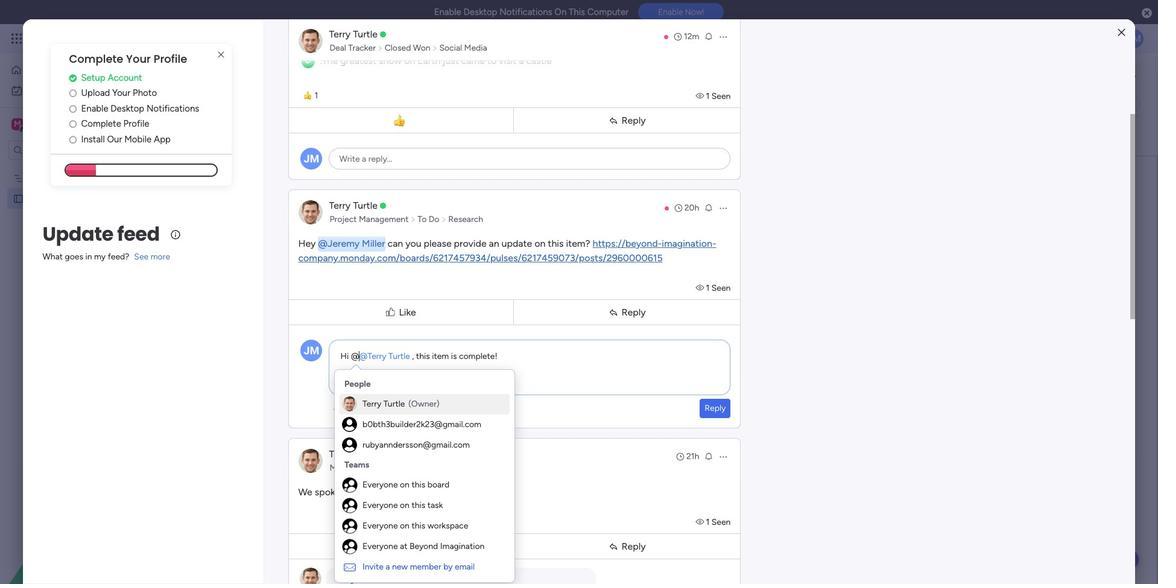 Task type: locate. For each thing, give the bounding box(es) containing it.
imagination
[[440, 541, 485, 552]]

submissions down 21h
[[688, 473, 734, 484]]

this inside 'link'
[[412, 480, 426, 490]]

dapulse x slim image
[[214, 48, 228, 62]]

enable for enable desktop notifications
[[81, 103, 108, 114]]

reply
[[622, 114, 646, 126], [622, 306, 646, 318], [705, 403, 726, 413], [622, 540, 646, 552]]

my work option
[[7, 81, 147, 100]]

reply button for hey
[[516, 302, 738, 322]]

1 vertical spatial project management
[[330, 214, 409, 224]]

workforms down form button
[[207, 130, 257, 141]]

see left more on the top
[[134, 252, 149, 262]]

circle o image for upload
[[69, 89, 77, 98]]

see up dapulse x slim icon
[[211, 33, 225, 43]]

complete your profile
[[69, 51, 187, 66]]

complete
[[69, 51, 123, 66], [81, 118, 121, 129]]

terry turtle link up project management link
[[329, 200, 378, 211]]

2 reminder image from the top
[[704, 451, 714, 461]]

reminder image left options icon
[[704, 203, 714, 212]]

0 horizontal spatial my
[[28, 85, 39, 95]]

your for photo
[[112, 88, 131, 99]]

profile down management
[[154, 51, 187, 66]]

everyone
[[363, 480, 398, 490], [363, 500, 398, 511], [363, 521, 398, 531], [363, 541, 398, 552]]

2 vertical spatial terry turtle link
[[329, 448, 378, 460]]

1 vertical spatial a
[[362, 154, 366, 164]]

like button for hey
[[292, 294, 511, 330]]

this left board
[[412, 480, 426, 490]]

circle o image down main workspace
[[69, 135, 77, 144]]

profile up mobile
[[123, 118, 149, 129]]

1 vertical spatial options image
[[719, 452, 729, 462]]

1 vertical spatial like button
[[292, 528, 511, 565]]

1 horizontal spatial to
[[663, 473, 671, 484]]

1 horizontal spatial new
[[183, 62, 224, 89]]

upload your photo link
[[69, 86, 232, 100]]

1 horizontal spatial main
[[239, 98, 257, 109]]

workspace down task
[[428, 521, 468, 531]]

1 options image from the top
[[719, 32, 729, 42]]

form up main table at the left top
[[229, 62, 278, 89]]

submissions
[[644, 449, 723, 466], [688, 473, 734, 484]]

0 vertical spatial project management
[[28, 173, 107, 183]]

workforms for workforms
[[207, 130, 257, 141]]

1 horizontal spatial form
[[202, 98, 221, 109]]

0 horizontal spatial project
[[28, 173, 56, 183]]

terry
[[329, 28, 351, 40], [329, 200, 351, 211], [363, 399, 382, 409], [329, 448, 351, 460]]

3 everyone from the top
[[363, 521, 398, 531]]

at
[[400, 541, 408, 552]]

to do link
[[416, 214, 441, 226]]

circle o image for install
[[69, 135, 77, 144]]

your
[[607, 473, 623, 484]]

new form up form button
[[183, 62, 278, 89]]

1 vertical spatial v2 seen image
[[696, 517, 706, 527]]

slider arrow image left to
[[411, 214, 416, 226]]

reminder image right 21h
[[704, 451, 714, 461]]

1 vertical spatial form
[[202, 98, 221, 109]]

new up form button
[[183, 62, 224, 89]]

1 horizontal spatial project management
[[330, 214, 409, 224]]

install our mobile app
[[81, 134, 171, 145]]

2 like from the top
[[399, 540, 416, 552]]

2 vertical spatial terry turtle
[[329, 448, 378, 460]]

2 v2 seen image from the top
[[696, 517, 706, 527]]

slider arrow image up show
[[378, 42, 383, 54]]

1 vertical spatial terry turtle link
[[329, 200, 378, 211]]

0 vertical spatial my
[[28, 85, 39, 95]]

media
[[464, 43, 487, 53]]

0 horizontal spatial profile
[[123, 118, 149, 129]]

upload your photo
[[81, 88, 157, 99]]

2 horizontal spatial a
[[519, 55, 524, 66]]

your up setup account link
[[126, 51, 151, 66]]

3 terry turtle from the top
[[329, 448, 378, 460]]

circle o image down check circle icon
[[69, 89, 77, 98]]

turtle up project management link
[[353, 200, 378, 211]]

0 vertical spatial 1 seen
[[706, 91, 731, 101]]

complete for complete your profile
[[69, 51, 123, 66]]

1 horizontal spatial a
[[386, 562, 390, 572]]

a
[[519, 55, 524, 66], [362, 154, 366, 164], [386, 562, 390, 572]]

feed
[[117, 220, 160, 248]]

slider arrow image
[[441, 214, 447, 226]]

0 vertical spatial terry turtle
[[329, 28, 378, 40]]

1 horizontal spatial work
[[97, 31, 119, 45]]

to left get
[[663, 473, 671, 484]]

app
[[154, 134, 171, 145]]

lottie animation image
[[0, 462, 154, 584]]

1 vertical spatial new
[[28, 193, 46, 203]]

like down everyone on this workspace
[[399, 540, 416, 552]]

reminder image
[[704, 31, 714, 41]]

0 vertical spatial workforms
[[343, 98, 386, 109]]

1 horizontal spatial my
[[330, 463, 341, 473]]

@terry
[[359, 351, 387, 361]]

1 horizontal spatial desktop
[[464, 7, 498, 18]]

reply...
[[369, 154, 393, 164]]

work down home
[[41, 85, 60, 95]]

terry turtle link for .the greatest show on earth just came to visit a castle
[[329, 28, 378, 40]]

to
[[488, 55, 497, 66], [663, 473, 671, 484]]

0 horizontal spatial form
[[48, 193, 68, 203]]

main table button
[[230, 94, 288, 113]]

everyone for everyone at beyond imagination
[[363, 541, 398, 552]]

enable inside button
[[658, 7, 683, 17]]

1 like from the top
[[399, 306, 416, 318]]

0 vertical spatial your
[[126, 51, 151, 66]]

terry turtle up project management link
[[329, 200, 378, 211]]

0 vertical spatial desktop
[[464, 7, 498, 18]]

gif
[[389, 403, 402, 413]]

submissions up get
[[644, 449, 723, 466]]

2 seen from the top
[[712, 283, 731, 293]]

1 vertical spatial complete
[[81, 118, 121, 129]]

monday work management
[[54, 31, 187, 45]]

imagination-
[[662, 238, 717, 249]]

0 horizontal spatial project management
[[28, 173, 107, 183]]

terry turtle link for we spoke over the phone last evening.
[[329, 448, 378, 460]]

everyone inside 'link'
[[363, 480, 398, 490]]

terry up project management link
[[329, 200, 351, 211]]

0 vertical spatial circle o image
[[69, 89, 77, 98]]

main inside button
[[239, 98, 257, 109]]

2 vertical spatial seen
[[712, 517, 731, 527]]

0 horizontal spatial new
[[28, 193, 46, 203]]

1 horizontal spatial enable
[[434, 7, 462, 18]]

2 vertical spatial a
[[386, 562, 390, 572]]

0 vertical spatial a
[[519, 55, 524, 66]]

turtle up 'contacts'
[[353, 448, 378, 460]]

closed won link
[[383, 42, 432, 54]]

1 like button from the top
[[292, 294, 511, 330]]

1 vertical spatial to
[[663, 473, 671, 484]]

work up complete your profile
[[97, 31, 119, 45]]

1 vertical spatial notifications
[[147, 103, 199, 114]]

1 terry turtle from the top
[[329, 28, 378, 40]]

hey @jeremy miller can you please provide an update on this item?
[[298, 238, 593, 249]]

1 vertical spatial terry turtle
[[329, 200, 378, 211]]

management up miller
[[359, 214, 409, 224]]

4 everyone from the top
[[363, 541, 398, 552]]

setup
[[81, 72, 105, 83]]

1 everyone from the top
[[363, 480, 398, 490]]

my inside my work option
[[28, 85, 39, 95]]

notifications left on
[[500, 7, 553, 18]]

terry for .the greatest show on earth just came to visit a castle
[[329, 28, 351, 40]]

0 vertical spatial options image
[[719, 32, 729, 42]]

terry turtle link up my contacts
[[329, 448, 378, 460]]

terry turtle link up deal tracker
[[329, 28, 378, 40]]

0 vertical spatial complete
[[69, 51, 123, 66]]

project down the search in workspace 'field'
[[28, 173, 56, 183]]

enable down upload
[[81, 103, 108, 114]]

this for workspace
[[412, 521, 426, 531]]

reply for we spoke over the phone last evening.
[[622, 540, 646, 552]]

@jeremy miller link
[[318, 235, 385, 252]]

v2 seen image
[[696, 91, 706, 101], [696, 517, 706, 527]]

1 vertical spatial workspace
[[428, 521, 468, 531]]

1 vertical spatial see
[[134, 252, 149, 262]]

0 horizontal spatial work
[[41, 85, 60, 95]]

1 vertical spatial your
[[112, 88, 131, 99]]

0 horizontal spatial notifications
[[147, 103, 199, 114]]

slider arrow image up the .the greatest show on earth just came to visit a castle
[[432, 42, 438, 54]]

research
[[449, 214, 483, 224]]

0 vertical spatial profile
[[154, 51, 187, 66]]

project up @jeremy
[[330, 214, 357, 224]]

0 vertical spatial workspace
[[51, 118, 99, 130]]

project management
[[28, 173, 107, 183], [330, 214, 409, 224]]

1 horizontal spatial new form
[[183, 62, 278, 89]]

workforms submission viewer button
[[334, 94, 460, 113]]

circle o image inside upload your photo "link"
[[69, 89, 77, 98]]

reminder image
[[704, 203, 714, 212], [704, 451, 714, 461]]

this right ,
[[416, 351, 430, 361]]

task
[[428, 500, 443, 511]]

circle o image
[[69, 120, 77, 129], [69, 135, 77, 144]]

0 horizontal spatial main
[[28, 118, 49, 130]]

2 like button from the top
[[292, 528, 511, 565]]

21h link
[[676, 451, 700, 463]]

terry turtle up deal tracker
[[329, 28, 378, 40]]

complete up setup
[[69, 51, 123, 66]]

form down the new form field
[[202, 98, 221, 109]]

everyone for everyone on this board
[[363, 480, 398, 490]]

option
[[0, 167, 154, 169]]

0 vertical spatial reminder image
[[704, 203, 714, 212]]

just
[[443, 55, 459, 66]]

everyone on this board
[[363, 480, 450, 490]]

terry right 'add'
[[363, 399, 382, 409]]

main
[[239, 98, 257, 109], [28, 118, 49, 130]]

this down last
[[412, 500, 426, 511]]

1 vertical spatial project
[[330, 214, 357, 224]]

table
[[259, 98, 279, 109]]

3 1 seen from the top
[[706, 517, 731, 527]]

1 vertical spatial new form
[[28, 193, 68, 203]]

like for we spoke over the phone last evening.
[[399, 540, 416, 552]]

0 vertical spatial see
[[211, 33, 225, 43]]

on left last
[[400, 480, 410, 490]]

update
[[42, 220, 113, 248]]

invite
[[363, 562, 384, 572]]

options image right 21h
[[719, 452, 729, 462]]

your down account
[[112, 88, 131, 99]]

1 seen
[[706, 91, 731, 101], [706, 283, 731, 293], [706, 517, 731, 527]]

0 vertical spatial project
[[28, 173, 56, 183]]

0 vertical spatial work
[[97, 31, 119, 45]]

1 horizontal spatial notifications
[[500, 7, 553, 18]]

everyone for everyone on this task
[[363, 500, 398, 511]]

main inside workspace selection element
[[28, 118, 49, 130]]

1 circle o image from the top
[[69, 89, 77, 98]]

notifications inside enable desktop notifications link
[[147, 103, 199, 114]]

complete up install
[[81, 118, 121, 129]]

circle o image inside install our mobile app link
[[69, 135, 77, 144]]

circle o image inside complete profile link
[[69, 120, 77, 129]]

terry turtle
[[329, 28, 378, 40], [329, 200, 378, 211], [329, 448, 378, 460]]

a right visit
[[519, 55, 524, 66]]

1 vertical spatial profile
[[123, 118, 149, 129]]

0 vertical spatial terry turtle link
[[329, 28, 378, 40]]

2 1 seen from the top
[[706, 283, 731, 293]]

my
[[94, 252, 106, 262]]

1 vertical spatial my
[[330, 463, 341, 473]]

main left table
[[239, 98, 257, 109]]

options image
[[719, 203, 729, 213]]

1 vertical spatial main
[[28, 118, 49, 130]]

project management down the search in workspace 'field'
[[28, 173, 107, 183]]

social
[[440, 43, 462, 53]]

on inside 'link'
[[400, 480, 410, 490]]

2 vertical spatial 1 seen
[[706, 517, 731, 527]]

my for my contacts
[[330, 463, 341, 473]]

0 vertical spatial circle o image
[[69, 120, 77, 129]]

2 vertical spatial form
[[48, 193, 68, 203]]

email
[[455, 562, 475, 572]]

hi
[[341, 351, 349, 361]]

2 horizontal spatial slider arrow image
[[432, 42, 438, 54]]

new inside list box
[[28, 193, 46, 203]]

1 vertical spatial seen
[[712, 283, 731, 293]]

workforms down greatest
[[343, 98, 386, 109]]

on for task
[[400, 500, 410, 511]]

desktop up media
[[464, 7, 498, 18]]

this for task
[[412, 500, 426, 511]]

main right workspace 'image'
[[28, 118, 49, 130]]

@
[[351, 351, 359, 361]]

1 vertical spatial workforms
[[207, 130, 257, 141]]

terry for hey
[[329, 200, 351, 211]]

everyone down everyone on this task
[[363, 521, 398, 531]]

this down 'everyone on this task' link
[[412, 521, 426, 531]]

remove from favorites image
[[307, 70, 319, 82]]

turtle up tracker
[[353, 28, 378, 40]]

workforms
[[343, 98, 386, 109], [207, 130, 257, 141]]

everyone down 'contacts'
[[363, 480, 398, 490]]

3 terry turtle link from the top
[[329, 448, 378, 460]]

on up at in the bottom left of the page
[[400, 521, 410, 531]]

0 horizontal spatial workforms
[[207, 130, 257, 141]]

on down phone
[[400, 500, 410, 511]]

like
[[399, 306, 416, 318], [399, 540, 416, 552]]

workforms inside button
[[343, 98, 386, 109]]

now
[[645, 473, 661, 484]]

everyone on this board link
[[340, 475, 510, 495]]

your for profile
[[126, 51, 151, 66]]

to left visit
[[488, 55, 497, 66]]

1 horizontal spatial slider arrow image
[[411, 214, 416, 226]]

gif button
[[384, 399, 407, 418]]

new right public board image
[[28, 193, 46, 203]]

my inside the my contacts link
[[330, 463, 341, 473]]

0 horizontal spatial management
[[58, 173, 107, 183]]

1 v2 seen image from the top
[[696, 91, 706, 101]]

have
[[590, 449, 620, 466]]

workspace up install
[[51, 118, 99, 130]]

see inside button
[[211, 33, 225, 43]]

circle o image for complete
[[69, 120, 77, 129]]

circle o image
[[69, 89, 77, 98], [69, 104, 77, 113]]

circle o image inside enable desktop notifications link
[[69, 104, 77, 113]]

1 vertical spatial reminder image
[[704, 451, 714, 461]]

jeremy miller image
[[1125, 29, 1144, 48]]

my down home
[[28, 85, 39, 95]]

2 terry turtle from the top
[[329, 200, 378, 211]]

your inside "link"
[[112, 88, 131, 99]]

project
[[28, 173, 56, 183], [330, 214, 357, 224]]

1 vertical spatial like
[[399, 540, 416, 552]]

work inside option
[[41, 85, 60, 95]]

my contacts link
[[328, 462, 380, 474]]

terry turtle up my contacts
[[329, 448, 378, 460]]

0 horizontal spatial enable
[[81, 103, 108, 114]]

1 vertical spatial desktop
[[111, 103, 144, 114]]

workspace
[[51, 118, 99, 130], [428, 521, 468, 531]]

0 vertical spatial form
[[229, 62, 278, 89]]

terry turtle link for hey
[[329, 200, 378, 211]]

help
[[1107, 554, 1129, 566]]

everyone up the invite
[[363, 541, 398, 552]]

closed won
[[385, 43, 431, 53]]

your
[[126, 51, 151, 66], [112, 88, 131, 99]]

21h
[[687, 451, 700, 462]]

0 vertical spatial management
[[58, 173, 107, 183]]

a right write
[[362, 154, 366, 164]]

enable left now!
[[658, 7, 683, 17]]

1 vertical spatial circle o image
[[69, 104, 77, 113]]

complete for complete profile
[[81, 118, 121, 129]]

1 circle o image from the top
[[69, 120, 77, 129]]

management down the search in workspace 'field'
[[58, 173, 107, 183]]

1 vertical spatial 1 seen
[[706, 283, 731, 293]]

circle o image up main workspace
[[69, 104, 77, 113]]

everyone down we spoke over the phone last evening.
[[363, 500, 398, 511]]

select product image
[[11, 33, 23, 45]]

0 vertical spatial seen
[[712, 91, 731, 101]]

notifications down upload your photo "link"
[[147, 103, 199, 114]]

3 seen from the top
[[712, 517, 731, 527]]

1 horizontal spatial workforms
[[343, 98, 386, 109]]

0 vertical spatial to
[[488, 55, 497, 66]]

https://beyond-imagination- company.monday.com/boards/6217457934/pulses/6217459073/posts/2960000615
[[298, 238, 717, 264]]

2 everyone from the top
[[363, 500, 398, 511]]

this
[[569, 7, 585, 18]]

new form right public board image
[[28, 193, 68, 203]]

new form
[[183, 62, 278, 89], [28, 193, 68, 203]]

show
[[379, 55, 402, 66]]

everyone for everyone on this workspace
[[363, 521, 398, 531]]

hey
[[298, 238, 316, 249]]

circle o image up the search in workspace 'field'
[[69, 120, 77, 129]]

list box
[[0, 165, 154, 371]]

terry up deal
[[329, 28, 351, 40]]

2 horizontal spatial enable
[[658, 7, 683, 17]]

2 terry turtle link from the top
[[329, 200, 378, 211]]

2 circle o image from the top
[[69, 104, 77, 113]]

@terry turtle link
[[359, 351, 410, 361]]

like up ,
[[399, 306, 416, 318]]

do
[[429, 214, 440, 224]]

0 vertical spatial like button
[[292, 294, 511, 330]]

1 horizontal spatial workspace
[[428, 521, 468, 531]]

form inside list box
[[48, 193, 68, 203]]

like for hey
[[399, 306, 416, 318]]

reply for hey
[[622, 306, 646, 318]]

turtle
[[353, 28, 378, 40], [353, 200, 378, 211], [389, 351, 410, 361], [384, 399, 405, 409], [353, 448, 378, 460]]

options image
[[719, 32, 729, 42], [719, 452, 729, 462]]

0 horizontal spatial slider arrow image
[[378, 42, 383, 54]]

0 horizontal spatial workspace
[[51, 118, 99, 130]]

.the greatest show on earth just came to visit a castle
[[320, 55, 552, 66]]

0 horizontal spatial to
[[488, 55, 497, 66]]

2 circle o image from the top
[[69, 135, 77, 144]]

notifications for enable desktop notifications on this computer
[[500, 7, 553, 18]]

reply button
[[516, 110, 738, 130], [516, 302, 738, 322], [700, 399, 731, 418], [516, 536, 738, 556]]

on for board
[[400, 480, 410, 490]]

New Form field
[[180, 62, 281, 89]]

project management up miller
[[330, 214, 409, 224]]

terry up my contacts
[[329, 448, 351, 460]]

management inside list box
[[58, 173, 107, 183]]

form right public board image
[[48, 193, 68, 203]]

Search in workspace field
[[25, 143, 101, 157]]

workspace image
[[11, 118, 24, 131]]

workspace selection element
[[11, 117, 101, 133]]

enable for enable desktop notifications on this computer
[[434, 7, 462, 18]]

my left teams
[[330, 463, 341, 473]]

new
[[183, 62, 224, 89], [28, 193, 46, 203]]

form
[[229, 62, 278, 89], [202, 98, 221, 109], [48, 193, 68, 203]]

project management inside list box
[[28, 173, 107, 183]]

goes
[[65, 252, 83, 262]]

enable up social
[[434, 7, 462, 18]]

1 terry turtle link from the top
[[329, 28, 378, 40]]

dapulse close image
[[1142, 7, 1153, 19]]

0 horizontal spatial see
[[134, 252, 149, 262]]

options image right reminder image
[[719, 32, 729, 42]]

desktop down the upload your photo at the left top of the page
[[111, 103, 144, 114]]

everyone at beyond imagination link
[[340, 536, 510, 557]]

enable now!
[[658, 7, 704, 17]]

visit
[[499, 55, 517, 66]]

form button
[[183, 94, 230, 113]]

a left the new
[[386, 562, 390, 572]]

slider arrow image
[[378, 42, 383, 54], [432, 42, 438, 54], [411, 214, 416, 226]]



Task type: vqa. For each thing, say whether or not it's contained in the screenshot.
Ruby Anderson icon
no



Task type: describe. For each thing, give the bounding box(es) containing it.
enable desktop notifications
[[81, 103, 199, 114]]

earth
[[418, 55, 441, 66]]

help button
[[1097, 550, 1139, 570]]

a for write a reply...
[[362, 154, 366, 164]]

desktop for enable desktop notifications
[[111, 103, 144, 114]]

install our mobile app link
[[69, 133, 232, 146]]

my for my work
[[28, 85, 39, 95]]

everyone on this workspace
[[363, 521, 468, 531]]

2 options image from the top
[[719, 452, 729, 462]]

seen for we spoke over the phone last evening.
[[712, 517, 731, 527]]

circle o image for enable
[[69, 104, 77, 113]]

mention button
[[455, 399, 513, 418]]

deal
[[330, 43, 346, 53]]

setup account link
[[69, 71, 232, 85]]

to
[[418, 214, 427, 224]]

yet...
[[726, 449, 755, 466]]

results
[[297, 98, 325, 109]]

form inside button
[[202, 98, 221, 109]]

1 1 seen from the top
[[706, 91, 731, 101]]

list box containing project management
[[0, 165, 154, 371]]

feed?
[[108, 252, 129, 262]]

is
[[451, 351, 457, 361]]

member
[[410, 562, 442, 572]]

https://beyond-
[[593, 238, 662, 249]]

lottie animation element
[[0, 462, 154, 584]]

20h link
[[674, 202, 700, 214]]

terry turtle for we spoke over the phone last evening.
[[329, 448, 378, 460]]

1 vertical spatial submissions
[[688, 473, 734, 484]]

on down closed won link
[[404, 55, 415, 66]]

complete profile
[[81, 118, 149, 129]]

notifications for enable desktop notifications
[[147, 103, 199, 114]]

turtle for hey
[[353, 200, 378, 211]]

you
[[406, 238, 422, 249]]

0 vertical spatial new
[[183, 62, 224, 89]]

turtle for we spoke over the phone last evening.
[[353, 448, 378, 460]]

castle
[[526, 55, 552, 66]]

submission
[[388, 98, 432, 109]]

slider arrow image for hey
[[411, 214, 416, 226]]

closed
[[385, 43, 411, 53]]

reply button for .the greatest show on earth just came to visit a castle
[[516, 110, 738, 130]]

invite a new member by email link
[[340, 557, 510, 578]]

project management link
[[328, 214, 411, 226]]

complete!
[[459, 351, 498, 361]]

over
[[343, 486, 362, 498]]

main table
[[239, 98, 279, 109]]

on right 'update'
[[535, 238, 546, 249]]

enable for enable now!
[[658, 7, 683, 17]]

by
[[444, 562, 453, 572]]

1 vertical spatial management
[[359, 214, 409, 224]]

terry turtle for .the greatest show on earth just came to visit a castle
[[329, 28, 378, 40]]

everyone on this task link
[[340, 495, 510, 516]]

0 vertical spatial submissions
[[644, 449, 723, 466]]

b0bth3builder2k23@gmail.com
[[363, 419, 482, 430]]

1 horizontal spatial profile
[[154, 51, 187, 66]]

what
[[42, 252, 63, 262]]

teams
[[345, 460, 369, 470]]

slider arrow image for .the greatest show on earth just came to visit a castle
[[378, 42, 383, 54]]

terry turtle for hey
[[329, 200, 378, 211]]

my work link
[[7, 81, 147, 100]]

on
[[555, 7, 567, 18]]

work for monday
[[97, 31, 119, 45]]

everyone on this workspace link
[[340, 516, 510, 536]]

files
[[364, 403, 379, 413]]

the
[[364, 486, 379, 498]]

hi @ @terry turtle , this item is complete!
[[341, 351, 498, 361]]

item
[[432, 351, 449, 361]]

miller
[[362, 238, 385, 249]]

0 vertical spatial new form
[[183, 62, 278, 89]]

won
[[413, 43, 431, 53]]

1 seen for hey
[[706, 283, 731, 293]]

spoke
[[315, 486, 341, 498]]

this for board
[[412, 480, 426, 490]]

main workspace
[[28, 118, 99, 130]]

terry for we spoke over the phone last evening.
[[329, 448, 351, 460]]

share
[[583, 473, 605, 484]]

reply for .the greatest show on earth just came to visit a castle
[[622, 114, 646, 126]]

collapse board header image
[[1128, 99, 1138, 109]]

seen for hey
[[712, 283, 731, 293]]

now!
[[685, 7, 704, 17]]

turtle for .the greatest show on earth just came to visit a castle
[[353, 28, 378, 40]]

2 horizontal spatial form
[[229, 62, 278, 89]]

1 seen for we spoke over the phone last evening.
[[706, 517, 731, 527]]

main for main table
[[239, 98, 257, 109]]

social media link
[[438, 42, 489, 54]]

social media
[[440, 43, 487, 53]]

dapulse attachment image
[[334, 403, 342, 413]]

our
[[107, 134, 122, 145]]

to do
[[418, 214, 440, 224]]

home option
[[7, 60, 147, 80]]

this left item?
[[548, 238, 564, 249]]

you
[[562, 449, 587, 466]]

beyond
[[410, 541, 438, 552]]

close image
[[1119, 28, 1126, 37]]

account
[[108, 72, 142, 83]]

share your form now to get submissions
[[583, 473, 734, 484]]

1 reminder image from the top
[[704, 203, 714, 212]]

turtle left ,
[[389, 351, 410, 361]]

1 inside 1 button
[[315, 90, 318, 100]]

can
[[388, 238, 403, 249]]

12m link
[[673, 31, 700, 43]]

what goes in my feed? see more
[[42, 252, 170, 262]]

b0bth3builder2k23@gmail.com link
[[340, 415, 510, 435]]

provide
[[454, 238, 487, 249]]

rubyanndersson@gmail.com
[[363, 440, 470, 450]]

v2 seen image
[[696, 283, 706, 293]]

public board image
[[13, 193, 24, 204]]

work for my
[[41, 85, 60, 95]]

main for main workspace
[[28, 118, 49, 130]]

get
[[674, 473, 686, 484]]

upload
[[81, 88, 110, 99]]

turtle right files
[[384, 399, 405, 409]]

update
[[502, 238, 532, 249]]

check circle image
[[69, 73, 77, 83]]

board
[[428, 480, 450, 490]]

on for workspace
[[400, 521, 410, 531]]

you have no submissions yet illustration image
[[531, 256, 787, 437]]

last
[[411, 486, 426, 498]]

add view image
[[441, 99, 446, 108]]

new
[[392, 562, 408, 572]]

no
[[624, 449, 641, 466]]

workforms for workforms submission viewer
[[343, 98, 386, 109]]

a for invite a new member by email
[[386, 562, 390, 572]]

show board description image
[[286, 70, 301, 82]]

write
[[339, 154, 360, 164]]

like button for we spoke over the phone last evening.
[[292, 528, 511, 565]]

1 seen from the top
[[712, 91, 731, 101]]

enable now! button
[[639, 3, 724, 21]]

1 button
[[299, 88, 323, 103]]

more
[[151, 252, 170, 262]]

my contacts
[[330, 463, 378, 473]]

enable desktop notifications link
[[69, 102, 232, 115]]

management
[[122, 31, 187, 45]]

20h
[[685, 203, 700, 213]]

1 horizontal spatial project
[[330, 214, 357, 224]]

,
[[412, 351, 414, 361]]

0 horizontal spatial new form
[[28, 193, 68, 203]]

desktop for enable desktop notifications on this computer
[[464, 7, 498, 18]]

greatest
[[340, 55, 377, 66]]

home
[[27, 65, 50, 75]]

tracker
[[348, 43, 376, 53]]

reply button for we spoke over the phone last evening.
[[516, 536, 738, 556]]



